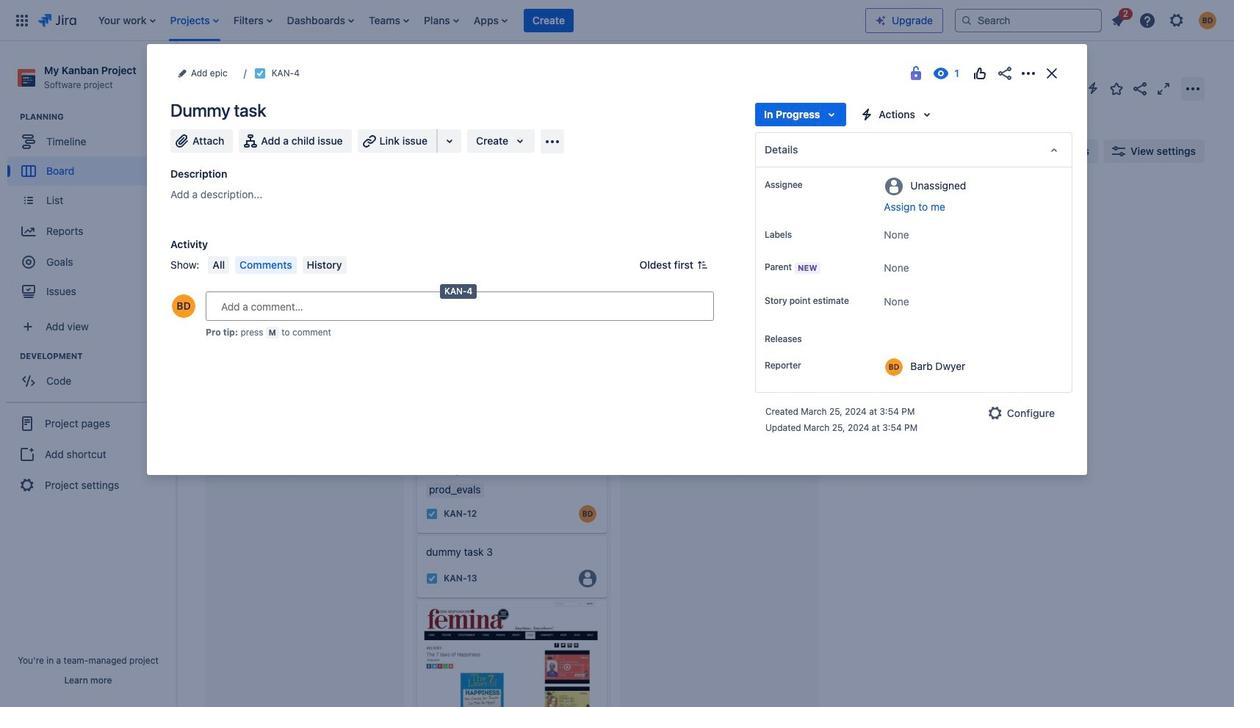 Task type: describe. For each thing, give the bounding box(es) containing it.
Search field
[[955, 8, 1102, 32]]

copy link to issue image
[[297, 67, 309, 79]]

0 horizontal spatial list
[[91, 0, 866, 41]]

Add a comment… field
[[206, 292, 714, 321]]

2 heading from the top
[[20, 351, 176, 362]]

1 vertical spatial task image
[[219, 266, 231, 278]]

1 horizontal spatial list
[[1105, 6, 1226, 33]]

2 vertical spatial group
[[6, 402, 171, 507]]

add people image
[[362, 143, 379, 160]]

more information about barb dwyer image
[[886, 359, 904, 376]]

list item inside "list"
[[1105, 6, 1133, 32]]

add app image
[[544, 133, 562, 150]]

actions image
[[1020, 65, 1038, 82]]

2 task image from the top
[[426, 573, 438, 585]]

1 vertical spatial group
[[7, 351, 176, 401]]



Task type: vqa. For each thing, say whether or not it's contained in the screenshot.
details element
yes



Task type: locate. For each thing, give the bounding box(es) containing it.
1 vertical spatial task image
[[426, 573, 438, 585]]

task image
[[254, 68, 266, 79], [219, 266, 231, 278], [219, 331, 231, 342]]

group
[[7, 111, 176, 311], [7, 351, 176, 401], [6, 402, 171, 507]]

1 heading from the top
[[20, 111, 176, 123]]

0 vertical spatial task image
[[426, 508, 438, 520]]

details element
[[756, 132, 1073, 168]]

search image
[[961, 14, 973, 26]]

1 task image from the top
[[426, 508, 438, 520]]

task image
[[426, 508, 438, 520], [426, 573, 438, 585]]

Search this board text field
[[207, 138, 276, 165]]

primary element
[[9, 0, 866, 41]]

heading
[[20, 111, 176, 123], [20, 351, 176, 362]]

sidebar element
[[0, 41, 176, 708]]

menu bar
[[205, 256, 349, 274]]

jira image
[[38, 11, 76, 29], [38, 11, 76, 29]]

list item
[[94, 0, 160, 41], [166, 0, 223, 41], [229, 0, 277, 41], [283, 0, 359, 41], [365, 0, 414, 41], [420, 0, 464, 41], [469, 0, 512, 41], [524, 0, 574, 41], [1105, 6, 1133, 32]]

None search field
[[955, 8, 1102, 32]]

vote options: no one has voted for this issue yet. image
[[972, 65, 989, 82]]

banner
[[0, 0, 1235, 41]]

goal image
[[22, 256, 35, 269]]

star kan board image
[[1108, 80, 1126, 97]]

1 vertical spatial heading
[[20, 351, 176, 362]]

enter full screen image
[[1155, 80, 1173, 97]]

list
[[91, 0, 866, 41], [1105, 6, 1226, 33]]

tooltip
[[440, 284, 477, 299]]

2 vertical spatial task image
[[219, 331, 231, 342]]

close image
[[1044, 65, 1061, 82]]

link web pages and more image
[[441, 132, 459, 150]]

0 vertical spatial task image
[[254, 68, 266, 79]]

0 vertical spatial heading
[[20, 111, 176, 123]]

dialog
[[147, 44, 1088, 475]]

0 vertical spatial group
[[7, 111, 176, 311]]



